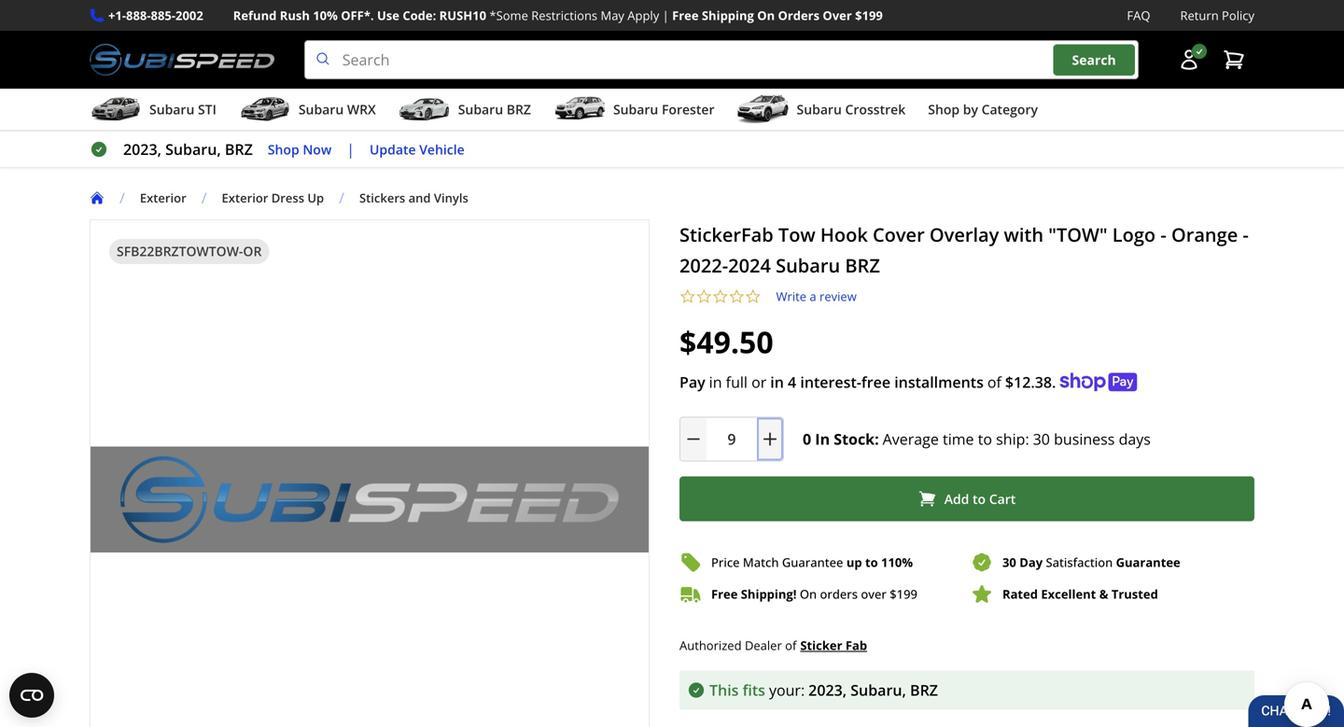 Task type: describe. For each thing, give the bounding box(es) containing it.
$12.38
[[1006, 372, 1052, 392]]

return policy link
[[1181, 6, 1255, 25]]

increment image
[[761, 430, 780, 449]]

interest-
[[801, 372, 862, 392]]

&
[[1100, 586, 1109, 603]]

2 vertical spatial to
[[866, 554, 878, 571]]

sfb22brztowtow-or
[[117, 242, 262, 260]]

2022-
[[680, 253, 729, 278]]

1 - from the left
[[1161, 222, 1167, 248]]

2 in from the left
[[771, 372, 784, 392]]

exterior for exterior dress up
[[222, 190, 268, 207]]

0 horizontal spatial subaru,
[[165, 139, 221, 159]]

price
[[712, 554, 740, 571]]

1 horizontal spatial subaru,
[[851, 680, 907, 700]]

trusted
[[1112, 586, 1159, 603]]

stock:
[[834, 429, 879, 449]]

1 in from the left
[[709, 372, 722, 392]]

free
[[862, 372, 891, 392]]

shop now link
[[268, 139, 332, 160]]

full
[[726, 372, 748, 392]]

sticker
[[801, 637, 843, 654]]

up
[[847, 554, 863, 571]]

1 vertical spatial 2023,
[[809, 680, 847, 700]]

installments
[[895, 372, 984, 392]]

match
[[743, 554, 779, 571]]

tow
[[779, 222, 816, 248]]

a
[[810, 288, 817, 305]]

2 - from the left
[[1243, 222, 1249, 248]]

with
[[1004, 222, 1044, 248]]

search
[[1073, 51, 1117, 69]]

2023, subaru, brz
[[123, 139, 253, 159]]

crosstrek
[[846, 101, 906, 118]]

subaru for subaru brz
[[458, 101, 503, 118]]

your:
[[769, 680, 805, 700]]

1 guarantee from the left
[[782, 554, 844, 571]]

4 empty star image from the left
[[745, 289, 762, 305]]

subaru forester button
[[554, 93, 715, 130]]

day
[[1020, 554, 1043, 571]]

subaru brz button
[[399, 93, 531, 130]]

$199
[[856, 7, 883, 24]]

shop now
[[268, 140, 332, 158]]

subaru crosstrek
[[797, 101, 906, 118]]

2 empty star image from the left
[[696, 289, 713, 305]]

fits
[[743, 680, 766, 700]]

0 horizontal spatial free
[[673, 7, 699, 24]]

pay
[[680, 372, 706, 392]]

0 vertical spatial to
[[978, 429, 993, 449]]

satisfaction
[[1046, 554, 1113, 571]]

subispeed logo image
[[90, 40, 274, 79]]

/ for exterior
[[120, 188, 125, 208]]

authorized dealer of sticker fab
[[680, 637, 868, 654]]

rated excellent & trusted
[[1003, 586, 1159, 603]]

use
[[377, 7, 400, 24]]

*some
[[490, 7, 528, 24]]

vehicle
[[420, 140, 465, 158]]

search button
[[1054, 44, 1135, 76]]

update vehicle button
[[370, 139, 465, 160]]

.
[[1052, 372, 1057, 392]]

over
[[823, 7, 852, 24]]

return policy
[[1181, 7, 1255, 24]]

1 horizontal spatial on
[[800, 586, 817, 603]]

1 empty star image from the left
[[680, 289, 696, 305]]

1 horizontal spatial 30
[[1033, 429, 1051, 449]]

shipping
[[702, 7, 754, 24]]

logo
[[1113, 222, 1156, 248]]

+1-
[[108, 7, 126, 24]]

/ for exterior dress up
[[201, 188, 207, 208]]

cart
[[990, 490, 1016, 508]]

sfb22brztowtow-
[[117, 242, 243, 260]]

a subaru brz thumbnail image image
[[399, 95, 451, 123]]

price match guarantee up to 110%
[[712, 554, 913, 571]]

subaru for subaru wrx
[[299, 101, 344, 118]]

shop for shop now
[[268, 140, 299, 158]]

shop for shop by category
[[928, 101, 960, 118]]

0 horizontal spatial 2023,
[[123, 139, 162, 159]]

shop by category
[[928, 101, 1038, 118]]

885-
[[151, 7, 176, 24]]

rush10
[[440, 7, 487, 24]]

shop pay image
[[1060, 373, 1138, 392]]

subaru wrx
[[299, 101, 376, 118]]

30 day satisfaction guarantee
[[1003, 554, 1181, 571]]

2002
[[176, 7, 203, 24]]

stickerfab
[[680, 222, 774, 248]]

average
[[883, 429, 939, 449]]

empty star image
[[729, 289, 745, 305]]

subaru inside stickerfab tow hook cover overlay with "tow" logo - orange - 2022-2024 subaru brz
[[776, 253, 841, 278]]

in
[[816, 429, 830, 449]]

update vehicle
[[370, 140, 465, 158]]

excellent
[[1042, 586, 1097, 603]]

review
[[820, 288, 857, 305]]

dress
[[272, 190, 304, 207]]

0 in stock: average time to ship: 30 business days
[[803, 429, 1151, 449]]

return
[[1181, 7, 1219, 24]]

rated
[[1003, 586, 1038, 603]]

subaru sti
[[149, 101, 217, 118]]

subaru forester
[[614, 101, 715, 118]]

subaru for subaru crosstrek
[[797, 101, 842, 118]]

subaru crosstrek button
[[737, 93, 906, 130]]

0 horizontal spatial on
[[758, 7, 775, 24]]

this fits your: 2023, subaru, brz
[[710, 680, 939, 700]]



Task type: locate. For each thing, give the bounding box(es) containing it.
1 vertical spatial 30
[[1003, 554, 1017, 571]]

|
[[663, 7, 669, 24], [347, 139, 355, 159]]

subaru sti button
[[90, 93, 217, 130]]

1 vertical spatial of
[[786, 637, 797, 654]]

stickers and vinyls
[[360, 190, 469, 207]]

and
[[409, 190, 431, 207]]

sticker fab link
[[801, 636, 868, 656]]

1 horizontal spatial 2023,
[[809, 680, 847, 700]]

subaru for subaru sti
[[149, 101, 195, 118]]

- right logo
[[1161, 222, 1167, 248]]

rush
[[280, 7, 310, 24]]

exterior left 'dress'
[[222, 190, 268, 207]]

of right dealer
[[786, 637, 797, 654]]

/
[[120, 188, 125, 208], [201, 188, 207, 208], [339, 188, 345, 208]]

1 horizontal spatial of
[[988, 372, 1002, 392]]

refund rush 10% off*. use code: rush10 *some restrictions may apply | free shipping on orders over $199
[[233, 7, 883, 24]]

open widget image
[[9, 673, 54, 718]]

stickers and vinyls link
[[360, 190, 484, 207], [360, 190, 469, 207]]

0 horizontal spatial -
[[1161, 222, 1167, 248]]

4
[[788, 372, 797, 392]]

2023,
[[123, 139, 162, 159], [809, 680, 847, 700]]

to inside button
[[973, 490, 986, 508]]

home image
[[90, 191, 105, 206]]

0 vertical spatial subaru,
[[165, 139, 221, 159]]

exterior link
[[140, 190, 201, 207], [140, 190, 186, 207]]

up
[[308, 190, 324, 207]]

1 horizontal spatial -
[[1243, 222, 1249, 248]]

0 horizontal spatial in
[[709, 372, 722, 392]]

orders
[[820, 586, 858, 603]]

2 exterior from the left
[[222, 190, 268, 207]]

subaru wrx button
[[239, 93, 376, 130]]

0 horizontal spatial |
[[347, 139, 355, 159]]

1 horizontal spatial shop
[[928, 101, 960, 118]]

apply
[[628, 7, 660, 24]]

1 vertical spatial free
[[712, 586, 738, 603]]

free down the price
[[712, 586, 738, 603]]

subaru,
[[165, 139, 221, 159], [851, 680, 907, 700]]

shop inside dropdown button
[[928, 101, 960, 118]]

+1-888-885-2002
[[108, 7, 203, 24]]

add to cart button
[[680, 477, 1255, 522]]

0 vertical spatial 2023,
[[123, 139, 162, 159]]

/ down 2023, subaru, brz
[[201, 188, 207, 208]]

0 vertical spatial 30
[[1033, 429, 1051, 449]]

0 horizontal spatial exterior
[[140, 190, 186, 207]]

this
[[710, 680, 739, 700]]

business
[[1054, 429, 1115, 449]]

0 horizontal spatial of
[[786, 637, 797, 654]]

days
[[1119, 429, 1151, 449]]

1 horizontal spatial |
[[663, 7, 669, 24]]

0 horizontal spatial shop
[[268, 140, 299, 158]]

off*.
[[341, 7, 374, 24]]

| right apply
[[663, 7, 669, 24]]

subaru right a subaru crosstrek thumbnail image on the right top of the page
[[797, 101, 842, 118]]

- right orange
[[1243, 222, 1249, 248]]

of left "$12.38"
[[988, 372, 1002, 392]]

shop
[[928, 101, 960, 118], [268, 140, 299, 158]]

or
[[752, 372, 767, 392]]

0 vertical spatial of
[[988, 372, 1002, 392]]

shop by category button
[[928, 93, 1038, 130]]

exterior down 2023, subaru, brz
[[140, 190, 186, 207]]

30 left day
[[1003, 554, 1017, 571]]

subaru up the now
[[299, 101, 344, 118]]

1 horizontal spatial /
[[201, 188, 207, 208]]

subaru inside "dropdown button"
[[299, 101, 344, 118]]

subaru for subaru forester
[[614, 101, 659, 118]]

wrx
[[347, 101, 376, 118]]

free shipping! on orders over $ 199
[[712, 586, 918, 603]]

to right add
[[973, 490, 986, 508]]

subaru up the vehicle
[[458, 101, 503, 118]]

of inside 'authorized dealer of sticker fab'
[[786, 637, 797, 654]]

subaru
[[149, 101, 195, 118], [299, 101, 344, 118], [458, 101, 503, 118], [614, 101, 659, 118], [797, 101, 842, 118], [776, 253, 841, 278]]

write
[[777, 288, 807, 305]]

to right time
[[978, 429, 993, 449]]

fab
[[846, 637, 868, 654]]

3 empty star image from the left
[[713, 289, 729, 305]]

1 vertical spatial shop
[[268, 140, 299, 158]]

2 / from the left
[[201, 188, 207, 208]]

1 horizontal spatial free
[[712, 586, 738, 603]]

shop left the now
[[268, 140, 299, 158]]

brz inside stickerfab tow hook cover overlay with "tow" logo - orange - 2022-2024 subaru brz
[[846, 253, 880, 278]]

over
[[861, 586, 887, 603]]

"tow"
[[1049, 222, 1108, 248]]

restrictions
[[532, 7, 598, 24]]

0 horizontal spatial guarantee
[[782, 554, 844, 571]]

policy
[[1222, 7, 1255, 24]]

/ for stickers and vinyls
[[339, 188, 345, 208]]

cover
[[873, 222, 925, 248]]

1 vertical spatial to
[[973, 490, 986, 508]]

pay in full or in 4 interest-free installments of $12.38 .
[[680, 372, 1057, 392]]

subaru inside dropdown button
[[458, 101, 503, 118]]

guarantee up the trusted
[[1117, 554, 1181, 571]]

search input field
[[304, 40, 1139, 79]]

$49.50
[[680, 322, 774, 362]]

2 guarantee from the left
[[1117, 554, 1181, 571]]

may
[[601, 7, 625, 24]]

1 horizontal spatial exterior
[[222, 190, 268, 207]]

orange
[[1172, 222, 1239, 248]]

add
[[945, 490, 970, 508]]

2023, down subaru sti dropdown button
[[123, 139, 162, 159]]

on
[[758, 7, 775, 24], [800, 586, 817, 603]]

0 vertical spatial on
[[758, 7, 775, 24]]

0 horizontal spatial /
[[120, 188, 125, 208]]

brz inside dropdown button
[[507, 101, 531, 118]]

0 vertical spatial |
[[663, 7, 669, 24]]

2 horizontal spatial /
[[339, 188, 345, 208]]

$
[[890, 586, 897, 603]]

decrement image
[[685, 430, 703, 449]]

0 horizontal spatial 30
[[1003, 554, 1017, 571]]

or
[[243, 242, 262, 260]]

888-
[[126, 7, 151, 24]]

free right apply
[[673, 7, 699, 24]]

1 horizontal spatial in
[[771, 372, 784, 392]]

to right up
[[866, 554, 878, 571]]

10%
[[313, 7, 338, 24]]

0 vertical spatial free
[[673, 7, 699, 24]]

authorized
[[680, 637, 742, 654]]

0 vertical spatial shop
[[928, 101, 960, 118]]

write a review link
[[777, 288, 857, 305]]

a subaru wrx thumbnail image image
[[239, 95, 291, 123]]

time
[[943, 429, 975, 449]]

2023, right your:
[[809, 680, 847, 700]]

/ right up on the top
[[339, 188, 345, 208]]

subaru left the forester
[[614, 101, 659, 118]]

None number field
[[680, 417, 784, 462]]

dealer
[[745, 637, 782, 654]]

a subaru crosstrek thumbnail image image
[[737, 95, 790, 123]]

exterior dress up link
[[222, 190, 339, 207], [222, 190, 324, 207]]

1 vertical spatial subaru,
[[851, 680, 907, 700]]

of
[[988, 372, 1002, 392], [786, 637, 797, 654]]

button image
[[1179, 49, 1201, 71]]

1 vertical spatial |
[[347, 139, 355, 159]]

subaru left sti
[[149, 101, 195, 118]]

110%
[[882, 554, 913, 571]]

30 right ship: at the right bottom of the page
[[1033, 429, 1051, 449]]

+1-888-885-2002 link
[[108, 6, 203, 25]]

forester
[[662, 101, 715, 118]]

in left full
[[709, 372, 722, 392]]

exterior for exterior
[[140, 190, 186, 207]]

faq
[[1128, 7, 1151, 24]]

shipping!
[[741, 586, 797, 603]]

/ right home "image"
[[120, 188, 125, 208]]

| right the now
[[347, 139, 355, 159]]

3 / from the left
[[339, 188, 345, 208]]

guarantee up the free shipping! on orders over $ 199
[[782, 554, 844, 571]]

subaru brz
[[458, 101, 531, 118]]

faq link
[[1128, 6, 1151, 25]]

vinyls
[[434, 190, 469, 207]]

a subaru forester thumbnail image image
[[554, 95, 606, 123]]

hook
[[821, 222, 868, 248]]

a subaru sti thumbnail image image
[[90, 95, 142, 123]]

exterior
[[140, 190, 186, 207], [222, 190, 268, 207]]

subaru, down fab
[[851, 680, 907, 700]]

overlay
[[930, 222, 1000, 248]]

empty star image
[[680, 289, 696, 305], [696, 289, 713, 305], [713, 289, 729, 305], [745, 289, 762, 305]]

1 exterior from the left
[[140, 190, 186, 207]]

shop left "by"
[[928, 101, 960, 118]]

1 / from the left
[[120, 188, 125, 208]]

in left 4
[[771, 372, 784, 392]]

code:
[[403, 7, 436, 24]]

1 horizontal spatial guarantee
[[1117, 554, 1181, 571]]

subaru, down the subaru sti on the top left
[[165, 139, 221, 159]]

1 vertical spatial on
[[800, 586, 817, 603]]

subaru up 'a'
[[776, 253, 841, 278]]

exterior dress up
[[222, 190, 324, 207]]



Task type: vqa. For each thing, say whether or not it's contained in the screenshot.
'+1-'
yes



